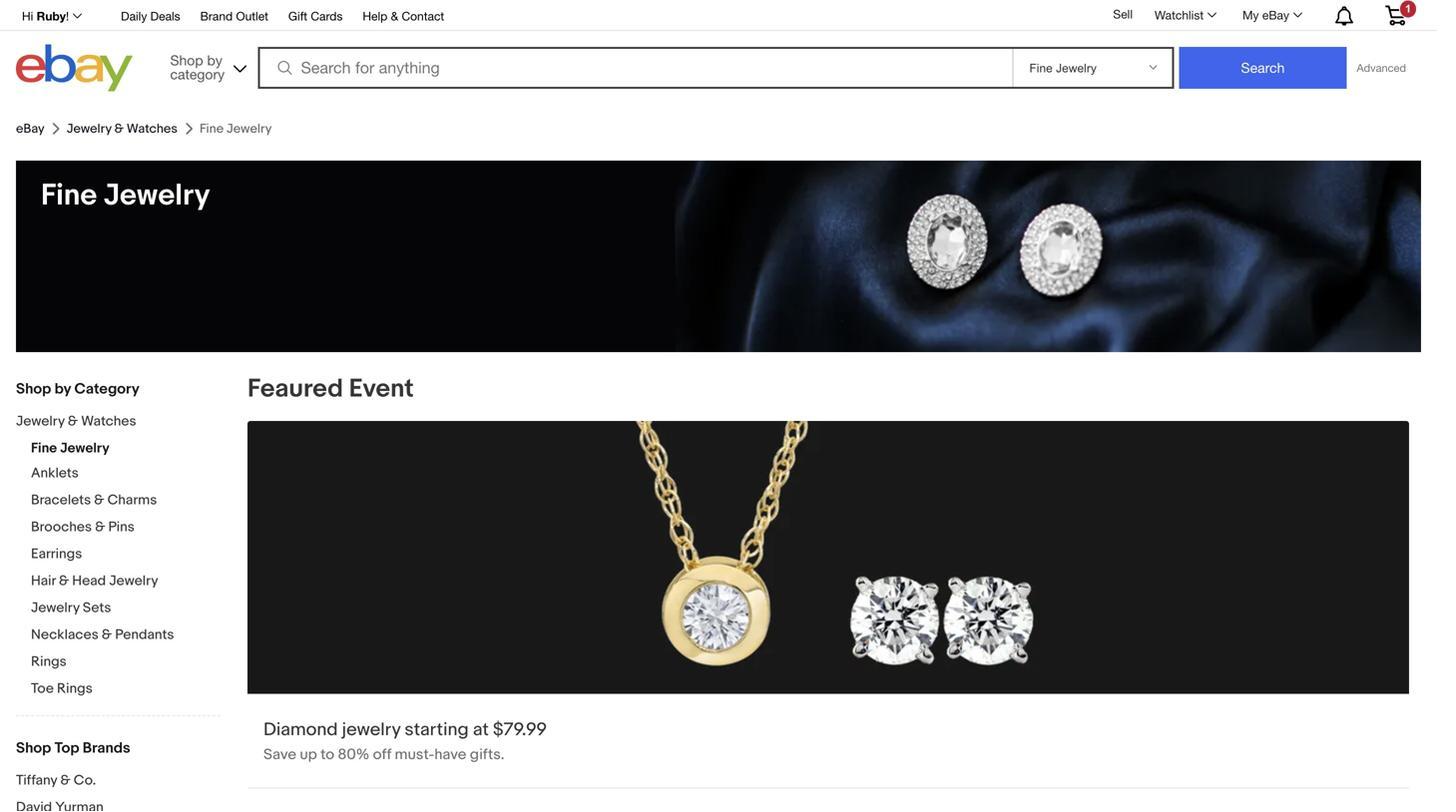Task type: locate. For each thing, give the bounding box(es) containing it.
1 vertical spatial fine
[[31, 440, 57, 457]]

ebay right my
[[1263, 8, 1290, 22]]

shop by category button
[[161, 44, 251, 87]]

rings right toe
[[57, 681, 93, 698]]

jewelry down shop by category
[[16, 413, 65, 430]]

by inside 'fine jewelry' main content
[[55, 380, 71, 398]]

tiffany
[[16, 773, 57, 790]]

0 horizontal spatial by
[[55, 380, 71, 398]]

0 vertical spatial by
[[207, 52, 222, 68]]

by left category
[[55, 380, 71, 398]]

ebay
[[1263, 8, 1290, 22], [16, 121, 45, 137]]

jewelry up anklets
[[60, 440, 110, 457]]

None submit
[[1179, 47, 1347, 89]]

jewelry down 'jewelry & watches'
[[104, 178, 210, 214]]

bracelets
[[31, 492, 91, 509]]

by
[[207, 52, 222, 68], [55, 380, 71, 398]]

jewelry & watches link
[[67, 121, 178, 137], [16, 413, 206, 432]]

outlet
[[236, 9, 268, 23]]

1 vertical spatial rings
[[57, 681, 93, 698]]

daily
[[121, 9, 147, 23]]

charms
[[107, 492, 157, 509]]

& left charms
[[94, 492, 104, 509]]

1 vertical spatial ebay
[[16, 121, 45, 137]]

brand outlet
[[200, 9, 268, 23]]

jewelry up necklaces
[[31, 600, 80, 617]]

jewelry down the earrings link
[[109, 573, 158, 590]]

& down sets
[[102, 627, 112, 644]]

jewelry & watches link down category
[[16, 413, 206, 432]]

feaured event
[[248, 374, 414, 405]]

shop by category
[[16, 380, 140, 398]]

anklets
[[31, 465, 79, 482]]

0 vertical spatial watches
[[127, 121, 178, 137]]

none text field containing diamond jewelry starting at $79.99
[[248, 421, 1409, 788]]

up
[[300, 746, 317, 764]]

necklaces
[[31, 627, 99, 644]]

shop inside "shop by category"
[[170, 52, 203, 68]]

bracelets & charms link
[[31, 492, 221, 511]]

1 vertical spatial shop
[[16, 380, 51, 398]]

tiffany & co.
[[16, 773, 96, 790]]

fine
[[41, 178, 97, 214], [31, 440, 57, 457]]

!
[[66, 9, 69, 23]]

help
[[363, 9, 388, 23]]

none submit inside shop by category banner
[[1179, 47, 1347, 89]]

jewelry & watches fine jewelry anklets bracelets & charms brooches & pins earrings hair & head jewelry jewelry sets necklaces & pendants rings toe rings
[[16, 413, 174, 698]]

jewelry & watches link up 'fine jewelry'
[[67, 121, 178, 137]]

off
[[373, 746, 391, 764]]

ebay left 'jewelry & watches'
[[16, 121, 45, 137]]

pendants
[[115, 627, 174, 644]]

ebay inside 'fine jewelry' main content
[[16, 121, 45, 137]]

earrings
[[31, 546, 82, 563]]

fine jewelry
[[41, 178, 210, 214]]

hi ruby !
[[22, 9, 69, 23]]

earrings link
[[31, 546, 221, 565]]

0 horizontal spatial ebay
[[16, 121, 45, 137]]

fine inside jewelry & watches fine jewelry anklets bracelets & charms brooches & pins earrings hair & head jewelry jewelry sets necklaces & pendants rings toe rings
[[31, 440, 57, 457]]

fine down ebay link
[[41, 178, 97, 214]]

&
[[391, 9, 398, 23], [114, 121, 124, 137], [68, 413, 78, 430], [94, 492, 104, 509], [95, 519, 105, 536], [59, 573, 69, 590], [102, 627, 112, 644], [60, 773, 71, 790]]

by inside "shop by category"
[[207, 52, 222, 68]]

brands
[[83, 740, 130, 758]]

watches inside jewelry & watches fine jewelry anklets bracelets & charms brooches & pins earrings hair & head jewelry jewelry sets necklaces & pendants rings toe rings
[[81, 413, 136, 430]]

$79.99
[[493, 719, 547, 741]]

shop
[[170, 52, 203, 68], [16, 380, 51, 398], [16, 740, 51, 758]]

to
[[321, 746, 334, 764]]

must-
[[395, 746, 434, 764]]

0 vertical spatial jewelry & watches link
[[67, 121, 178, 137]]

account navigation
[[11, 0, 1421, 31]]

80%
[[338, 746, 370, 764]]

tiffany & co. link
[[16, 773, 221, 792]]

1 vertical spatial watches
[[81, 413, 136, 430]]

& right help
[[391, 9, 398, 23]]

shop left category
[[16, 380, 51, 398]]

anklets link
[[31, 465, 221, 484]]

save
[[264, 746, 296, 764]]

1 link
[[1374, 0, 1418, 29]]

by down the brand
[[207, 52, 222, 68]]

jewelry
[[67, 121, 112, 137], [104, 178, 210, 214], [16, 413, 65, 430], [60, 440, 110, 457], [109, 573, 158, 590], [31, 600, 80, 617]]

0 vertical spatial ebay
[[1263, 8, 1290, 22]]

my ebay
[[1243, 8, 1290, 22]]

rings
[[31, 654, 67, 671], [57, 681, 93, 698]]

shop up 'tiffany'
[[16, 740, 51, 758]]

1 horizontal spatial by
[[207, 52, 222, 68]]

0 vertical spatial fine
[[41, 178, 97, 214]]

1 vertical spatial by
[[55, 380, 71, 398]]

2 vertical spatial shop
[[16, 740, 51, 758]]

shop down deals
[[170, 52, 203, 68]]

top
[[55, 740, 79, 758]]

& down shop by category
[[68, 413, 78, 430]]

& left pins
[[95, 519, 105, 536]]

0 vertical spatial shop
[[170, 52, 203, 68]]

fine up anklets
[[31, 440, 57, 457]]

1
[[1405, 2, 1412, 15]]

& inside account navigation
[[391, 9, 398, 23]]

rings up toe
[[31, 654, 67, 671]]

None text field
[[248, 421, 1409, 788]]

1 horizontal spatial ebay
[[1263, 8, 1290, 22]]

& up 'fine jewelry'
[[114, 121, 124, 137]]

shop top brands
[[16, 740, 130, 758]]

shop by category banner
[[11, 0, 1421, 97]]

watches
[[127, 121, 178, 137], [81, 413, 136, 430]]

feaured
[[248, 374, 343, 405]]

necklaces & pendants link
[[31, 627, 221, 646]]

gift cards
[[288, 9, 343, 23]]

shop for shop by category
[[16, 380, 51, 398]]

Search for anything text field
[[261, 49, 1009, 87]]



Task type: vqa. For each thing, say whether or not it's contained in the screenshot.
Pendants on the left bottom
yes



Task type: describe. For each thing, give the bounding box(es) containing it.
daily deals
[[121, 9, 180, 23]]

toe
[[31, 681, 54, 698]]

by for category
[[55, 380, 71, 398]]

gift
[[288, 9, 307, 23]]

advanced link
[[1347, 48, 1416, 88]]

sell link
[[1104, 7, 1142, 21]]

shop for shop by category
[[170, 52, 203, 68]]

brand outlet link
[[200, 6, 268, 28]]

jewelry sets link
[[31, 600, 221, 619]]

hair & head jewelry link
[[31, 573, 221, 592]]

at
[[473, 719, 489, 741]]

ebay inside 'link'
[[1263, 8, 1290, 22]]

daily deals link
[[121, 6, 180, 28]]

deals
[[150, 9, 180, 23]]

category
[[170, 66, 225, 82]]

jewelry
[[342, 719, 401, 741]]

co.
[[74, 773, 96, 790]]

hi
[[22, 9, 33, 23]]

head
[[72, 573, 106, 590]]

rings link
[[31, 654, 221, 673]]

jewelry right ebay link
[[67, 121, 112, 137]]

watchlist link
[[1144, 3, 1226, 27]]

pins
[[108, 519, 135, 536]]

my
[[1243, 8, 1259, 22]]

watches for jewelry & watches fine jewelry anklets bracelets & charms brooches & pins earrings hair & head jewelry jewelry sets necklaces & pendants rings toe rings
[[81, 413, 136, 430]]

ruby
[[37, 9, 66, 23]]

shop by category
[[170, 52, 225, 82]]

advanced
[[1357, 61, 1406, 74]]

sell
[[1113, 7, 1133, 21]]

ebay link
[[16, 121, 45, 137]]

none text field inside 'fine jewelry' main content
[[248, 421, 1409, 788]]

gift cards link
[[288, 6, 343, 28]]

toe rings link
[[31, 681, 221, 700]]

watches for jewelry & watches
[[127, 121, 178, 137]]

brooches
[[31, 519, 92, 536]]

have
[[434, 746, 467, 764]]

& left co.
[[60, 773, 71, 790]]

0 vertical spatial rings
[[31, 654, 67, 671]]

jewelry & watches
[[67, 121, 178, 137]]

1 vertical spatial jewelry & watches link
[[16, 413, 206, 432]]

help & contact link
[[363, 6, 444, 28]]

sets
[[83, 600, 111, 617]]

my ebay link
[[1232, 3, 1312, 27]]

brooches & pins link
[[31, 519, 221, 538]]

shop for shop top brands
[[16, 740, 51, 758]]

starting
[[405, 719, 469, 741]]

watchlist
[[1155, 8, 1204, 22]]

& right hair
[[59, 573, 69, 590]]

gifts.
[[470, 746, 505, 764]]

contact
[[402, 9, 444, 23]]

hair
[[31, 573, 56, 590]]

diamond
[[264, 719, 338, 741]]

by for category
[[207, 52, 222, 68]]

event
[[349, 374, 414, 405]]

cards
[[311, 9, 343, 23]]

brand
[[200, 9, 233, 23]]

help & contact
[[363, 9, 444, 23]]

fine jewelry main content
[[0, 113, 1437, 812]]

category
[[74, 380, 140, 398]]

diamond jewelry starting at $79.99 save up to 80% off must-have gifts.
[[264, 719, 547, 764]]



